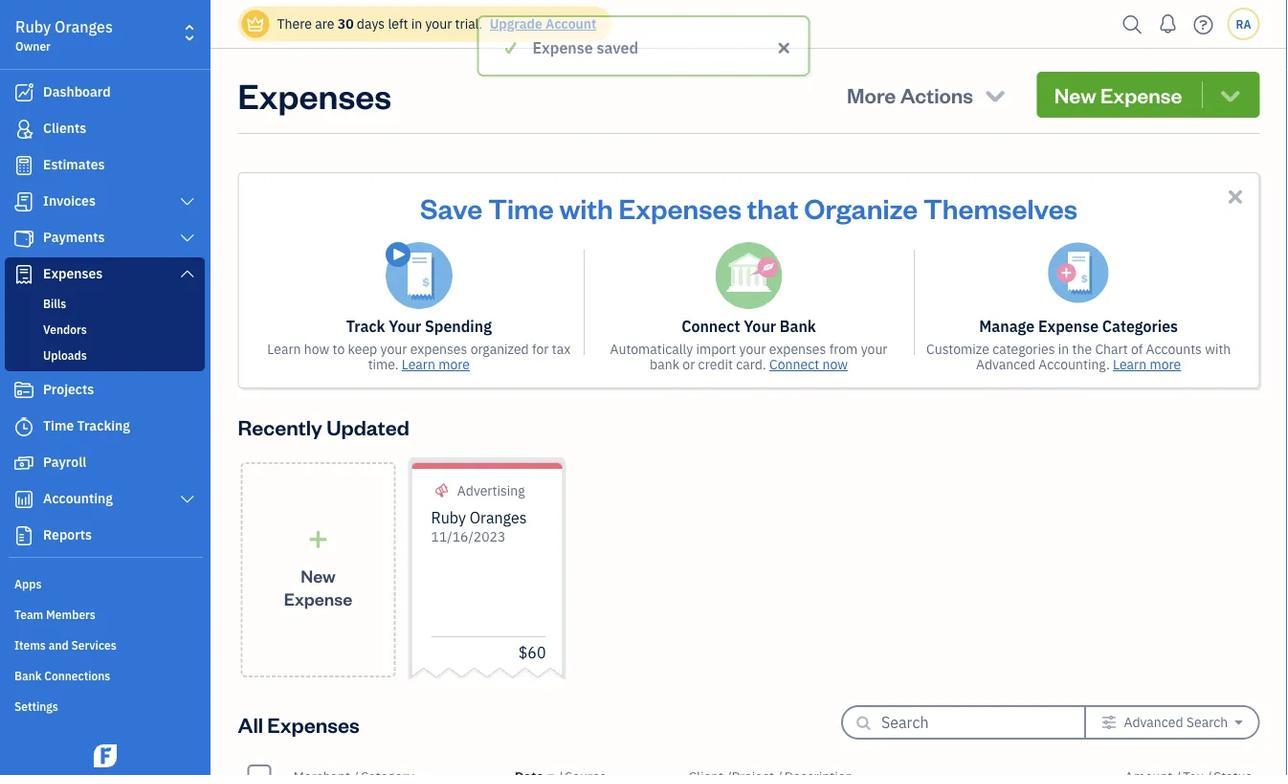 Task type: describe. For each thing, give the bounding box(es) containing it.
chevron large down image for invoices
[[179, 194, 196, 210]]

expenses inside expenses link
[[43, 265, 103, 282]]

connect your bank image
[[715, 242, 782, 309]]

notifications image
[[1153, 5, 1183, 43]]

learn inside learn how to keep your expenses organized for tax time.
[[267, 340, 301, 358]]

from
[[829, 340, 858, 358]]

your inside learn how to keep your expenses organized for tax time.
[[380, 340, 407, 358]]

connect your bank
[[682, 316, 816, 336]]

in inside the customize categories in the chart of accounts with advanced accounting.
[[1058, 340, 1069, 358]]

with inside the customize categories in the chart of accounts with advanced accounting.
[[1205, 340, 1231, 358]]

expenses link
[[5, 257, 205, 292]]

time.
[[368, 356, 399, 373]]

spending
[[425, 316, 492, 336]]

0 vertical spatial bank
[[780, 316, 816, 336]]

save time with expenses that organize themselves
[[420, 189, 1078, 225]]

updated
[[326, 413, 409, 440]]

chart image
[[12, 490, 35, 509]]

new inside button
[[1054, 81, 1096, 108]]

accounting link
[[5, 482, 205, 517]]

chevron large down image
[[179, 231, 196, 246]]

more for spending
[[439, 356, 470, 373]]

timer image
[[12, 417, 35, 436]]

learn for manage expense categories
[[1113, 356, 1147, 373]]

estimate image
[[12, 156, 35, 175]]

learn for track your spending
[[402, 356, 435, 373]]

connect for connect now
[[769, 356, 819, 373]]

ruby for ruby oranges 11/16/2023
[[431, 508, 466, 528]]

chart
[[1095, 340, 1128, 358]]

new expense link
[[241, 462, 396, 678]]

there
[[277, 15, 312, 33]]

manage
[[979, 316, 1035, 336]]

manage expense categories
[[979, 316, 1178, 336]]

advanced inside the customize categories in the chart of accounts with advanced accounting.
[[976, 356, 1036, 373]]

invoice image
[[12, 192, 35, 211]]

learn more for spending
[[402, 356, 470, 373]]

your for track
[[389, 316, 421, 336]]

now
[[822, 356, 848, 373]]

or
[[683, 356, 695, 373]]

settings link
[[5, 691, 205, 720]]

left
[[388, 15, 408, 33]]

reports
[[43, 526, 92, 544]]

your right the from
[[861, 340, 888, 358]]

and
[[49, 637, 69, 653]]

more actions
[[847, 81, 973, 108]]

there are 30 days left in your trial. upgrade account
[[277, 15, 596, 33]]

themselves
[[923, 189, 1078, 225]]

$60
[[518, 643, 546, 663]]

settings
[[14, 699, 58, 714]]

ruby oranges owner
[[15, 17, 113, 54]]

clients
[[43, 119, 86, 137]]

owner
[[15, 38, 51, 54]]

how
[[304, 340, 329, 358]]

bank inside main element
[[14, 668, 42, 683]]

services
[[71, 637, 116, 653]]

expense down plus 'icon' in the left of the page
[[284, 587, 352, 610]]

freshbooks image
[[90, 745, 121, 768]]

search image
[[1117, 10, 1148, 39]]

items and services
[[14, 637, 116, 653]]

trial.
[[455, 15, 483, 33]]

expenses down are
[[238, 72, 392, 117]]

invoices
[[43, 192, 96, 210]]

organize
[[804, 189, 918, 225]]

recently updated
[[238, 413, 409, 440]]

that
[[747, 189, 799, 225]]

0 horizontal spatial new expense
[[284, 564, 352, 610]]

caretdown image
[[1235, 715, 1243, 730]]

categories
[[993, 340, 1055, 358]]

the
[[1072, 340, 1092, 358]]

dashboard link
[[5, 76, 205, 110]]

uploads
[[43, 347, 87, 363]]

expense saved
[[533, 38, 638, 58]]

upgrade
[[490, 15, 542, 33]]

automatically import your expenses from your bank or credit card.
[[610, 340, 888, 373]]

track your spending
[[346, 316, 492, 336]]

ruby for ruby oranges owner
[[15, 17, 51, 37]]

categories
[[1102, 316, 1178, 336]]

credit
[[698, 356, 733, 373]]

expense inside status
[[533, 38, 593, 58]]

payments link
[[5, 221, 205, 256]]

learn more for categories
[[1113, 356, 1181, 373]]

time tracking link
[[5, 410, 205, 444]]

connect for connect your bank
[[682, 316, 740, 336]]

import
[[696, 340, 736, 358]]

items and services link
[[5, 630, 205, 658]]

vendors link
[[9, 318, 201, 341]]

track
[[346, 316, 385, 336]]

manage expense categories image
[[1048, 242, 1109, 303]]

are
[[315, 15, 334, 33]]

0 horizontal spatial with
[[559, 189, 613, 225]]

client image
[[12, 120, 35, 139]]

dashboard
[[43, 83, 111, 100]]

to
[[333, 340, 345, 358]]

expense up the
[[1038, 316, 1099, 336]]

new expense button
[[1037, 72, 1260, 118]]

11/16/2023
[[431, 528, 506, 545]]

vendors
[[43, 322, 87, 337]]

ra
[[1236, 16, 1251, 32]]

your down connect your bank
[[739, 340, 766, 358]]

for
[[532, 340, 549, 358]]

Search text field
[[881, 707, 1054, 738]]

actions
[[900, 81, 973, 108]]

1 vertical spatial close image
[[1224, 186, 1246, 208]]

invoices link
[[5, 185, 205, 219]]

track your spending image
[[385, 242, 452, 309]]

projects
[[43, 380, 94, 398]]

crown image
[[245, 14, 266, 34]]

accounting
[[43, 489, 113, 507]]



Task type: vqa. For each thing, say whether or not it's contained in the screenshot.
'SEARCH'
yes



Task type: locate. For each thing, give the bounding box(es) containing it.
2 more from the left
[[1150, 356, 1181, 373]]

expense down account
[[533, 38, 593, 58]]

new down plus 'icon' in the left of the page
[[301, 564, 336, 587]]

bills link
[[9, 292, 201, 315]]

bank connections
[[14, 668, 110, 683]]

expenses
[[238, 72, 392, 117], [619, 189, 742, 225], [43, 265, 103, 282], [267, 711, 360, 738]]

chevron large down image inside invoices link
[[179, 194, 196, 210]]

clients link
[[5, 112, 205, 146]]

oranges for ruby oranges owner
[[55, 17, 113, 37]]

expenses inside learn how to keep your expenses organized for tax time.
[[410, 340, 467, 358]]

time right save
[[488, 189, 554, 225]]

items
[[14, 637, 46, 653]]

more right of
[[1150, 356, 1181, 373]]

payment image
[[12, 229, 35, 248]]

1 your from the left
[[389, 316, 421, 336]]

1 horizontal spatial connect
[[769, 356, 819, 373]]

dashboard image
[[12, 83, 35, 102]]

1 vertical spatial with
[[1205, 340, 1231, 358]]

chevron large down image down payroll link at the bottom
[[179, 492, 196, 507]]

1 vertical spatial time
[[43, 417, 74, 434]]

team members
[[14, 607, 96, 622]]

project image
[[12, 381, 35, 400]]

projects link
[[5, 373, 205, 408]]

1 more from the left
[[439, 356, 470, 373]]

0 horizontal spatial close image
[[775, 36, 793, 59]]

advanced search button
[[1086, 707, 1258, 738]]

0 horizontal spatial advanced
[[976, 356, 1036, 373]]

go to help image
[[1188, 10, 1219, 39]]

close image inside the 'expense saved' status
[[775, 36, 793, 59]]

your up automatically import your expenses from your bank or credit card.
[[744, 316, 776, 336]]

expenses right all
[[267, 711, 360, 738]]

payroll
[[43, 453, 86, 471]]

0 vertical spatial oranges
[[55, 17, 113, 37]]

in left the
[[1058, 340, 1069, 358]]

oranges for ruby oranges 11/16/2023
[[470, 508, 527, 528]]

time tracking
[[43, 417, 130, 434]]

oranges inside ruby oranges 11/16/2023
[[470, 508, 527, 528]]

your right keep
[[380, 340, 407, 358]]

1 vertical spatial new expense
[[284, 564, 352, 610]]

oranges up "dashboard"
[[55, 17, 113, 37]]

ruby down advertising
[[431, 508, 466, 528]]

your
[[389, 316, 421, 336], [744, 316, 776, 336]]

bank down items at the left of the page
[[14, 668, 42, 683]]

card.
[[736, 356, 766, 373]]

accounts
[[1146, 340, 1202, 358]]

0 vertical spatial close image
[[775, 36, 793, 59]]

expense image
[[12, 265, 35, 284]]

chevron large down image
[[179, 194, 196, 210], [179, 266, 196, 281], [179, 492, 196, 507]]

2 learn more from the left
[[1113, 356, 1181, 373]]

0 horizontal spatial more
[[439, 356, 470, 373]]

payroll link
[[5, 446, 205, 480]]

upgrade account link
[[486, 15, 596, 33]]

more for categories
[[1150, 356, 1181, 373]]

more down spending
[[439, 356, 470, 373]]

bank
[[650, 356, 679, 373]]

your for connect
[[744, 316, 776, 336]]

1 horizontal spatial in
[[1058, 340, 1069, 358]]

1 horizontal spatial learn more
[[1113, 356, 1181, 373]]

recently
[[238, 413, 322, 440]]

new right chevrondown image on the right
[[1054, 81, 1096, 108]]

members
[[46, 607, 96, 622]]

apps
[[14, 576, 42, 591]]

connections
[[44, 668, 110, 683]]

in
[[411, 15, 422, 33], [1058, 340, 1069, 358]]

1 horizontal spatial oranges
[[470, 508, 527, 528]]

new expense down plus 'icon' in the left of the page
[[284, 564, 352, 610]]

expenses inside automatically import your expenses from your bank or credit card.
[[769, 340, 826, 358]]

uploads link
[[9, 344, 201, 367]]

2 vertical spatial chevron large down image
[[179, 492, 196, 507]]

more
[[439, 356, 470, 373], [1150, 356, 1181, 373]]

payments
[[43, 228, 105, 246]]

time right timer image on the left bottom of the page
[[43, 417, 74, 434]]

1 horizontal spatial new expense
[[1054, 81, 1182, 108]]

ruby
[[15, 17, 51, 37], [431, 508, 466, 528]]

account
[[546, 15, 596, 33]]

1 horizontal spatial learn
[[402, 356, 435, 373]]

of
[[1131, 340, 1143, 358]]

0 vertical spatial new expense
[[1054, 81, 1182, 108]]

learn more down track your spending
[[402, 356, 470, 373]]

1 horizontal spatial your
[[744, 316, 776, 336]]

2 expenses from the left
[[769, 340, 826, 358]]

main element
[[0, 0, 258, 775]]

3 chevron large down image from the top
[[179, 492, 196, 507]]

0 horizontal spatial expenses
[[410, 340, 467, 358]]

with
[[559, 189, 613, 225], [1205, 340, 1231, 358]]

ruby oranges 11/16/2023
[[431, 508, 527, 545]]

0 horizontal spatial learn
[[267, 340, 301, 358]]

1 expenses from the left
[[410, 340, 467, 358]]

plus image
[[307, 529, 329, 549]]

chevrondown image
[[1217, 81, 1244, 108]]

expenses down spending
[[410, 340, 467, 358]]

expenses left the 'that'
[[619, 189, 742, 225]]

customize categories in the chart of accounts with advanced accounting.
[[926, 340, 1231, 373]]

settings image
[[1102, 715, 1117, 730]]

0 horizontal spatial oranges
[[55, 17, 113, 37]]

new expense down 'search' icon
[[1054, 81, 1182, 108]]

more actions button
[[830, 72, 1026, 118]]

team
[[14, 607, 43, 622]]

learn left how
[[267, 340, 301, 358]]

check image
[[502, 36, 520, 59]]

reports link
[[5, 519, 205, 553]]

advanced
[[976, 356, 1036, 373], [1124, 713, 1183, 731]]

all expenses
[[238, 711, 360, 738]]

expenses left the from
[[769, 340, 826, 358]]

oranges down advertising
[[470, 508, 527, 528]]

advanced inside dropdown button
[[1124, 713, 1183, 731]]

0 horizontal spatial your
[[389, 316, 421, 336]]

chevron large down image inside expenses link
[[179, 266, 196, 281]]

0 horizontal spatial connect
[[682, 316, 740, 336]]

chevron large down image for accounting
[[179, 492, 196, 507]]

advanced right settings image at the right bottom of page
[[1124, 713, 1183, 731]]

tracking
[[77, 417, 130, 434]]

0 horizontal spatial in
[[411, 15, 422, 33]]

1 horizontal spatial with
[[1205, 340, 1231, 358]]

connect now
[[769, 356, 848, 373]]

oranges inside ruby oranges owner
[[55, 17, 113, 37]]

0 vertical spatial time
[[488, 189, 554, 225]]

0 vertical spatial new
[[1054, 81, 1096, 108]]

1 horizontal spatial ruby
[[431, 508, 466, 528]]

2 horizontal spatial learn
[[1113, 356, 1147, 373]]

bills
[[43, 296, 66, 311]]

0 vertical spatial advanced
[[976, 356, 1036, 373]]

connect left now
[[769, 356, 819, 373]]

1 vertical spatial bank
[[14, 668, 42, 683]]

0 vertical spatial connect
[[682, 316, 740, 336]]

saved
[[597, 38, 638, 58]]

your left 'trial.'
[[425, 15, 452, 33]]

30
[[338, 15, 354, 33]]

ruby inside ruby oranges owner
[[15, 17, 51, 37]]

0 vertical spatial in
[[411, 15, 422, 33]]

bank
[[780, 316, 816, 336], [14, 668, 42, 683]]

close image
[[775, 36, 793, 59], [1224, 186, 1246, 208]]

new
[[1054, 81, 1096, 108], [301, 564, 336, 587]]

1 learn more from the left
[[402, 356, 470, 373]]

time
[[488, 189, 554, 225], [43, 417, 74, 434]]

save
[[420, 189, 483, 225]]

chevron large down image up chevron large down icon
[[179, 194, 196, 210]]

0 horizontal spatial time
[[43, 417, 74, 434]]

1 vertical spatial in
[[1058, 340, 1069, 358]]

0 horizontal spatial new
[[301, 564, 336, 587]]

1 horizontal spatial new
[[1054, 81, 1096, 108]]

expenses up bills
[[43, 265, 103, 282]]

in right left at the top left of the page
[[411, 15, 422, 33]]

connect
[[682, 316, 740, 336], [769, 356, 819, 373]]

1 vertical spatial new
[[301, 564, 336, 587]]

1 horizontal spatial more
[[1150, 356, 1181, 373]]

caretdown image
[[547, 769, 555, 775]]

1 chevron large down image from the top
[[179, 194, 196, 210]]

learn right time. on the left of the page
[[402, 356, 435, 373]]

1 vertical spatial connect
[[769, 356, 819, 373]]

0 vertical spatial with
[[559, 189, 613, 225]]

ruby up owner
[[15, 17, 51, 37]]

organized
[[470, 340, 529, 358]]

1 vertical spatial chevron large down image
[[179, 266, 196, 281]]

0 horizontal spatial learn more
[[402, 356, 470, 373]]

chevrondown image
[[982, 81, 1009, 108]]

2 chevron large down image from the top
[[179, 266, 196, 281]]

1 vertical spatial ruby
[[431, 508, 466, 528]]

expense saved status
[[0, 15, 1287, 77]]

new expense
[[1054, 81, 1182, 108], [284, 564, 352, 610]]

accounting.
[[1039, 356, 1110, 373]]

chevron large down image down chevron large down icon
[[179, 266, 196, 281]]

1 horizontal spatial expenses
[[769, 340, 826, 358]]

report image
[[12, 526, 35, 545]]

advanced down manage
[[976, 356, 1036, 373]]

learn how to keep your expenses organized for tax time.
[[267, 340, 571, 373]]

time inside main element
[[43, 417, 74, 434]]

expense down 'search' icon
[[1100, 81, 1182, 108]]

more
[[847, 81, 896, 108]]

2 your from the left
[[744, 316, 776, 336]]

search
[[1187, 713, 1228, 731]]

0 vertical spatial ruby
[[15, 17, 51, 37]]

expense
[[533, 38, 593, 58], [1100, 81, 1182, 108], [1038, 316, 1099, 336], [284, 587, 352, 610]]

estimates
[[43, 156, 105, 173]]

1 vertical spatial advanced
[[1124, 713, 1183, 731]]

learn
[[267, 340, 301, 358], [402, 356, 435, 373], [1113, 356, 1147, 373]]

money image
[[12, 454, 35, 473]]

ruby inside ruby oranges 11/16/2023
[[431, 508, 466, 528]]

keep
[[348, 340, 377, 358]]

customize
[[926, 340, 989, 358]]

advanced search
[[1124, 713, 1228, 731]]

learn more down categories
[[1113, 356, 1181, 373]]

new expense inside button
[[1054, 81, 1182, 108]]

learn down categories
[[1113, 356, 1147, 373]]

your up learn how to keep your expenses organized for tax time.
[[389, 316, 421, 336]]

1 vertical spatial oranges
[[470, 508, 527, 528]]

1 horizontal spatial close image
[[1224, 186, 1246, 208]]

0 horizontal spatial bank
[[14, 668, 42, 683]]

advertising
[[457, 482, 525, 500]]

estimates link
[[5, 148, 205, 183]]

all
[[238, 711, 263, 738]]

0 horizontal spatial ruby
[[15, 17, 51, 37]]

1 horizontal spatial bank
[[780, 316, 816, 336]]

expense inside button
[[1100, 81, 1182, 108]]

1 horizontal spatial advanced
[[1124, 713, 1183, 731]]

chevron large down image for expenses
[[179, 266, 196, 281]]

automatically
[[610, 340, 693, 358]]

your
[[425, 15, 452, 33], [380, 340, 407, 358], [739, 340, 766, 358], [861, 340, 888, 358]]

bank up connect now
[[780, 316, 816, 336]]

1 horizontal spatial time
[[488, 189, 554, 225]]

connect up the import
[[682, 316, 740, 336]]

0 vertical spatial chevron large down image
[[179, 194, 196, 210]]



